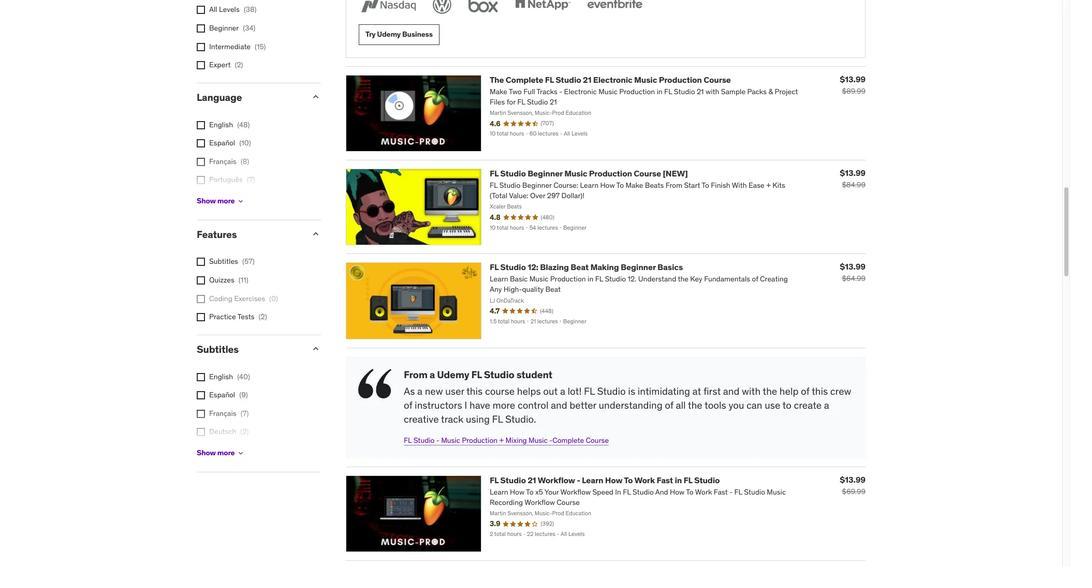 Task type: vqa. For each thing, say whether or not it's contained in the screenshot.
bottommost what
no



Task type: locate. For each thing, give the bounding box(es) containing it.
español up français (7)
[[209, 391, 235, 400]]

of down 'as'
[[404, 399, 413, 412]]

volkswagen image
[[431, 0, 454, 16]]

electronic
[[593, 74, 633, 85]]

practice tests (2)
[[209, 312, 267, 322]]

xsmall image left quizzes
[[197, 277, 205, 285]]

2 vertical spatial more
[[217, 449, 235, 458]]

complete
[[506, 74, 544, 85], [553, 436, 584, 446]]

xsmall image for practice
[[197, 313, 205, 322]]

udemy up user
[[437, 369, 470, 381]]

0 horizontal spatial and
[[551, 399, 568, 412]]

2 español from the top
[[209, 391, 235, 400]]

try
[[366, 30, 376, 39]]

a right 'as'
[[418, 386, 423, 398]]

$13.99 up $64.99
[[840, 262, 866, 272]]

show down deutsch at the left bottom of page
[[197, 449, 216, 458]]

of up the create
[[801, 386, 810, 398]]

1 horizontal spatial production
[[589, 168, 632, 179]]

more down português (7)
[[217, 196, 235, 206]]

1 horizontal spatial udemy
[[437, 369, 470, 381]]

tools
[[705, 399, 727, 412]]

1 horizontal spatial and
[[724, 386, 740, 398]]

0 vertical spatial production
[[659, 74, 702, 85]]

español
[[209, 138, 235, 148], [209, 391, 235, 400]]

show more
[[197, 196, 235, 206], [197, 449, 235, 458]]

0 vertical spatial english
[[209, 120, 233, 129]]

box image
[[466, 0, 501, 16]]

1 vertical spatial small image
[[311, 344, 321, 354]]

xsmall image left español (9) on the bottom of the page
[[197, 392, 205, 400]]

(48)
[[237, 120, 250, 129]]

2 horizontal spatial beginner
[[621, 262, 656, 273]]

2 english from the top
[[209, 372, 233, 382]]

(2) right tests
[[259, 312, 267, 322]]

0 vertical spatial course
[[704, 74, 731, 85]]

deutsch
[[209, 428, 236, 437]]

is
[[628, 386, 636, 398]]

more down course
[[493, 399, 516, 412]]

helps
[[517, 386, 541, 398]]

you
[[729, 399, 745, 412]]

the complete fl studio 21 electronic music production course link
[[490, 74, 731, 85]]

use
[[765, 399, 781, 412]]

music
[[635, 74, 657, 85], [565, 168, 588, 179], [441, 436, 460, 446], [529, 436, 548, 446]]

(2) for (40)
[[241, 428, 249, 437]]

more
[[217, 196, 235, 206], [493, 399, 516, 412], [217, 449, 235, 458]]

$84.99
[[842, 180, 866, 190]]

português down the deutsch (2)
[[209, 446, 243, 455]]

a
[[430, 369, 435, 381], [418, 386, 423, 398], [560, 386, 566, 398], [825, 399, 830, 412]]

show more down deutsch at the left bottom of page
[[197, 449, 235, 458]]

español for language
[[209, 138, 235, 148]]

0 vertical spatial show
[[197, 196, 216, 206]]

coding
[[209, 294, 233, 303]]

21 left workflow
[[528, 475, 536, 486]]

2 horizontal spatial course
[[704, 74, 731, 85]]

português
[[209, 175, 243, 185], [209, 446, 243, 455]]

(57)
[[242, 257, 255, 266]]

0 horizontal spatial this
[[467, 386, 483, 398]]

subtitles up english (40)
[[197, 343, 239, 356]]

2 show from the top
[[197, 449, 216, 458]]

show more down português (7)
[[197, 196, 235, 206]]

xsmall image left english (48)
[[197, 121, 205, 129]]

2 show more button from the top
[[197, 443, 245, 464]]

show for language
[[197, 196, 216, 206]]

quizzes (11)
[[209, 276, 248, 285]]

how
[[605, 475, 623, 486]]

all
[[209, 5, 217, 14]]

xsmall image left practice
[[197, 313, 205, 322]]

show more button down deutsch at the left bottom of page
[[197, 443, 245, 464]]

fl studio 21 workflow - learn how to work fast in fl studio link
[[490, 475, 720, 486]]

4 $13.99 from the top
[[840, 475, 866, 485]]

(2) right deutsch at the left bottom of page
[[241, 428, 249, 437]]

using
[[466, 413, 490, 426]]

2 $13.99 from the top
[[840, 168, 866, 178]]

all
[[676, 399, 686, 412]]

exercises
[[234, 294, 265, 303]]

0 vertical spatial (2)
[[235, 60, 243, 70]]

fl studio 12: blazing beat making beginner basics
[[490, 262, 683, 273]]

0 horizontal spatial complete
[[506, 74, 544, 85]]

- down creative
[[437, 436, 440, 446]]

1 português from the top
[[209, 175, 243, 185]]

2 português from the top
[[209, 446, 243, 455]]

i
[[465, 399, 467, 412]]

this up 'have'
[[467, 386, 483, 398]]

english
[[209, 120, 233, 129], [209, 372, 233, 382]]

español up français (8)
[[209, 138, 235, 148]]

0 vertical spatial small image
[[311, 229, 321, 239]]

1 horizontal spatial course
[[634, 168, 661, 179]]

1 small image from the top
[[311, 229, 321, 239]]

xsmall image left beginner (34)
[[197, 24, 205, 33]]

xsmall image left subtitles (57) on the left top of the page
[[197, 258, 205, 266]]

español (9)
[[209, 391, 248, 400]]

small image for subtitles
[[311, 344, 321, 354]]

1 español from the top
[[209, 138, 235, 148]]

1 horizontal spatial this
[[812, 386, 828, 398]]

expert (2)
[[209, 60, 243, 70]]

show for subtitles
[[197, 449, 216, 458]]

2 small image from the top
[[311, 344, 321, 354]]

the
[[763, 386, 778, 398], [688, 399, 703, 412]]

1 vertical spatial more
[[493, 399, 516, 412]]

0 vertical spatial 21
[[583, 74, 592, 85]]

xsmall image
[[197, 6, 205, 14], [197, 43, 205, 51], [197, 61, 205, 70], [197, 121, 205, 129], [197, 139, 205, 148], [197, 158, 205, 166], [197, 176, 205, 185], [197, 258, 205, 266], [197, 277, 205, 285], [197, 410, 205, 418], [237, 449, 245, 458]]

-
[[437, 436, 440, 446], [550, 436, 553, 446], [577, 475, 580, 486]]

xsmall image for español
[[197, 392, 205, 400]]

(7)
[[247, 175, 255, 185], [241, 409, 249, 418]]

xsmall image left español (10)
[[197, 139, 205, 148]]

instructors
[[415, 399, 462, 412]]

français (8)
[[209, 157, 249, 166]]

of
[[801, 386, 810, 398], [404, 399, 413, 412], [665, 399, 674, 412]]

complete right 'the'
[[506, 74, 544, 85]]

more for language
[[217, 196, 235, 206]]

2 vertical spatial course
[[586, 436, 609, 446]]

with
[[742, 386, 761, 398]]

beginner (34)
[[209, 23, 256, 33]]

show down português (7)
[[197, 196, 216, 206]]

12:
[[528, 262, 539, 273]]

2 horizontal spatial of
[[801, 386, 810, 398]]

xsmall image for français (7)
[[197, 410, 205, 418]]

1 vertical spatial the
[[688, 399, 703, 412]]

1 horizontal spatial of
[[665, 399, 674, 412]]

1 vertical spatial beginner
[[528, 168, 563, 179]]

1 this from the left
[[467, 386, 483, 398]]

fl studio - music production + mixing music -complete course
[[404, 436, 609, 446]]

udemy inside the from a udemy fl studio student as a new user this course helps out a lot! fl studio is intimidating at first and with the help of this crew of instructors i have more control and better understanding of all the tools you can use to create a creative track using fl studio.
[[437, 369, 470, 381]]

have
[[470, 399, 490, 412]]

to
[[624, 475, 633, 486]]

and
[[724, 386, 740, 398], [551, 399, 568, 412]]

21 left electronic
[[583, 74, 592, 85]]

français for subtitles
[[209, 409, 237, 418]]

1 vertical spatial (7)
[[241, 409, 249, 418]]

(7) down (8)
[[247, 175, 255, 185]]

1 vertical spatial show
[[197, 449, 216, 458]]

fl
[[545, 74, 554, 85], [490, 168, 499, 179], [490, 262, 499, 273], [472, 369, 482, 381], [584, 386, 595, 398], [492, 413, 503, 426], [404, 436, 412, 446], [490, 475, 499, 486], [684, 475, 693, 486]]

(7) down (9)
[[241, 409, 249, 418]]

and up you
[[724, 386, 740, 398]]

0 vertical spatial show more
[[197, 196, 235, 206]]

$13.99 up '$69.99'
[[840, 475, 866, 485]]

subtitles up quizzes
[[209, 257, 238, 266]]

xsmall image left français (8)
[[197, 158, 205, 166]]

xsmall image for deutsch
[[197, 429, 205, 437]]

creative
[[404, 413, 439, 426]]

1 vertical spatial 21
[[528, 475, 536, 486]]

español (10)
[[209, 138, 251, 148]]

1 vertical spatial udemy
[[437, 369, 470, 381]]

português (7)
[[209, 175, 255, 185]]

xsmall image
[[197, 24, 205, 33], [237, 197, 245, 205], [197, 295, 205, 303], [197, 313, 205, 322], [197, 373, 205, 382], [197, 392, 205, 400], [197, 429, 205, 437]]

0 horizontal spatial production
[[462, 436, 498, 446]]

1 français from the top
[[209, 157, 237, 166]]

$69.99
[[842, 487, 866, 497]]

this up the create
[[812, 386, 828, 398]]

production
[[659, 74, 702, 85], [589, 168, 632, 179], [462, 436, 498, 446]]

1 vertical spatial course
[[634, 168, 661, 179]]

français down español (10)
[[209, 157, 237, 166]]

1 show from the top
[[197, 196, 216, 206]]

and down out
[[551, 399, 568, 412]]

1 show more button from the top
[[197, 191, 245, 212]]

xsmall image for beginner
[[197, 24, 205, 33]]

$13.99 for fl studio 12: blazing beat making beginner basics
[[840, 262, 866, 272]]

0 vertical spatial more
[[217, 196, 235, 206]]

blazing
[[540, 262, 569, 273]]

tests
[[238, 312, 255, 322]]

1 vertical spatial (2)
[[259, 312, 267, 322]]

fast
[[657, 475, 673, 486]]

all levels (38)
[[209, 5, 257, 14]]

xsmall image left deutsch at the left bottom of page
[[197, 429, 205, 437]]

1 vertical spatial português
[[209, 446, 243, 455]]

english up español (9) on the bottom of the page
[[209, 372, 233, 382]]

the up use
[[763, 386, 778, 398]]

2 français from the top
[[209, 409, 237, 418]]

udemy right try
[[377, 30, 401, 39]]

0 vertical spatial the
[[763, 386, 778, 398]]

0 horizontal spatial -
[[437, 436, 440, 446]]

xsmall image left english (40)
[[197, 373, 205, 382]]

xsmall image left français (7)
[[197, 410, 205, 418]]

course
[[704, 74, 731, 85], [634, 168, 661, 179], [586, 436, 609, 446]]

1 vertical spatial español
[[209, 391, 235, 400]]

1 vertical spatial français
[[209, 409, 237, 418]]

1 vertical spatial show more button
[[197, 443, 245, 464]]

2 vertical spatial beginner
[[621, 262, 656, 273]]

xsmall image for all levels (38)
[[197, 6, 205, 14]]

0 vertical spatial udemy
[[377, 30, 401, 39]]

1 $13.99 from the top
[[840, 74, 866, 84]]

0 vertical spatial show more button
[[197, 191, 245, 212]]

0 vertical spatial español
[[209, 138, 235, 148]]

2 vertical spatial production
[[462, 436, 498, 446]]

xsmall image for english (48)
[[197, 121, 205, 129]]

small image
[[311, 229, 321, 239], [311, 344, 321, 354]]

english for subtitles
[[209, 372, 233, 382]]

xsmall image left expert at the top left of page
[[197, 61, 205, 70]]

xsmall image left português (7)
[[197, 176, 205, 185]]

track
[[441, 413, 464, 426]]

from a udemy fl studio student as a new user this course helps out a lot! fl studio is intimidating at first and with the help of this crew of instructors i have more control and better understanding of all the tools you can use to create a creative track using fl studio.
[[404, 369, 852, 426]]

of left all
[[665, 399, 674, 412]]

- right mixing
[[550, 436, 553, 446]]

$13.99 up $84.99
[[840, 168, 866, 178]]

xsmall image for expert (2)
[[197, 61, 205, 70]]

1 show more from the top
[[197, 196, 235, 206]]

0 vertical spatial português
[[209, 175, 243, 185]]

production for fl studio beginner music production course [new]
[[589, 168, 632, 179]]

1 horizontal spatial complete
[[553, 436, 584, 446]]

$64.99
[[842, 274, 866, 283]]

english up español (10)
[[209, 120, 233, 129]]

student
[[517, 369, 553, 381]]

(2) down intermediate (15)
[[235, 60, 243, 70]]

xsmall image left coding
[[197, 295, 205, 303]]

0 vertical spatial complete
[[506, 74, 544, 85]]

(38)
[[244, 5, 257, 14]]

0 horizontal spatial 21
[[528, 475, 536, 486]]

netapp image
[[513, 0, 573, 16]]

complete down better
[[553, 436, 584, 446]]

1 english from the top
[[209, 120, 233, 129]]

the down at
[[688, 399, 703, 412]]

0 vertical spatial subtitles
[[209, 257, 238, 266]]

subtitles for subtitles
[[197, 343, 239, 356]]

control
[[518, 399, 549, 412]]

1 vertical spatial english
[[209, 372, 233, 382]]

1 vertical spatial subtitles
[[197, 343, 239, 356]]

2 vertical spatial (2)
[[241, 428, 249, 437]]

2 show more from the top
[[197, 449, 235, 458]]

more down the deutsch (2)
[[217, 449, 235, 458]]

1 horizontal spatial beginner
[[528, 168, 563, 179]]

language
[[197, 91, 242, 104]]

coding exercises (0)
[[209, 294, 278, 303]]

this
[[467, 386, 483, 398], [812, 386, 828, 398]]

0 horizontal spatial beginner
[[209, 23, 239, 33]]

$13.99 up $89.99
[[840, 74, 866, 84]]

1 vertical spatial and
[[551, 399, 568, 412]]

1 horizontal spatial -
[[550, 436, 553, 446]]

mixing
[[506, 436, 527, 446]]

more for subtitles
[[217, 449, 235, 458]]

português down français (8)
[[209, 175, 243, 185]]

(15)
[[255, 42, 266, 51]]

français
[[209, 157, 237, 166], [209, 409, 237, 418]]

0 vertical spatial (7)
[[247, 175, 255, 185]]

3 $13.99 from the top
[[840, 262, 866, 272]]

show more button down português (7)
[[197, 191, 245, 212]]

learn
[[582, 475, 604, 486]]

0 vertical spatial français
[[209, 157, 237, 166]]

production for fl studio - music production + mixing music -complete course
[[462, 436, 498, 446]]

xsmall image for english
[[197, 373, 205, 382]]

work
[[635, 475, 655, 486]]

- left learn
[[577, 475, 580, 486]]

1 vertical spatial production
[[589, 168, 632, 179]]

1 vertical spatial show more
[[197, 449, 235, 458]]

xsmall image left "intermediate"
[[197, 43, 205, 51]]

xsmall image for français (8)
[[197, 158, 205, 166]]

français up deutsch at the left bottom of page
[[209, 409, 237, 418]]

(7) for français (7)
[[241, 409, 249, 418]]

xsmall image left all
[[197, 6, 205, 14]]



Task type: describe. For each thing, give the bounding box(es) containing it.
workflow
[[538, 475, 575, 486]]

features
[[197, 228, 237, 241]]

(0)
[[269, 294, 278, 303]]

a right the create
[[825, 399, 830, 412]]

understanding
[[599, 399, 663, 412]]

levels
[[219, 5, 240, 14]]

subtitles for subtitles (57)
[[209, 257, 238, 266]]

español for subtitles
[[209, 391, 235, 400]]

out
[[544, 386, 558, 398]]

more inside the from a udemy fl studio student as a new user this course helps out a lot! fl studio is intimidating at first and with the help of this crew of instructors i have more control and better understanding of all the tools you can use to create a creative track using fl studio.
[[493, 399, 516, 412]]

$89.99
[[842, 86, 866, 96]]

intermediate (15)
[[209, 42, 266, 51]]

first
[[704, 386, 721, 398]]

(2) for levels
[[235, 60, 243, 70]]

0 horizontal spatial of
[[404, 399, 413, 412]]

(11)
[[239, 276, 248, 285]]

intermediate
[[209, 42, 251, 51]]

deutsch (2)
[[209, 428, 249, 437]]

english for language
[[209, 120, 233, 129]]

subtitles (57)
[[209, 257, 255, 266]]

crew
[[831, 386, 852, 398]]

(7) for português (7)
[[247, 175, 255, 185]]

eventbrite image
[[585, 0, 645, 16]]

(34)
[[243, 23, 256, 33]]

हिन्दी
[[209, 194, 223, 203]]

1 horizontal spatial 21
[[583, 74, 592, 85]]

2 horizontal spatial production
[[659, 74, 702, 85]]

+
[[500, 436, 504, 446]]

0 vertical spatial beginner
[[209, 23, 239, 33]]

fl studio 12: blazing beat making beginner basics link
[[490, 262, 683, 273]]

$13.99 $89.99
[[840, 74, 866, 96]]

fl studio beginner music production course [new] link
[[490, 168, 688, 179]]

better
[[570, 399, 597, 412]]

a right from
[[430, 369, 435, 381]]

xsmall image for quizzes (11)
[[197, 277, 205, 285]]

fl studio beginner music production course [new]
[[490, 168, 688, 179]]

(9)
[[239, 391, 248, 400]]

the complete fl studio 21 electronic music production course
[[490, 74, 731, 85]]

show more for language
[[197, 196, 235, 206]]

fl studio - music production + mixing music -complete course link
[[404, 436, 609, 446]]

xsmall image down the deutsch (2)
[[237, 449, 245, 458]]

$13.99 for the complete fl studio 21 electronic music production course
[[840, 74, 866, 84]]

français for language
[[209, 157, 237, 166]]

xsmall image for subtitles (57)
[[197, 258, 205, 266]]

to
[[783, 399, 792, 412]]

basics
[[658, 262, 683, 273]]

1 horizontal spatial the
[[763, 386, 778, 398]]

0 horizontal spatial course
[[586, 436, 609, 446]]

nasdaq image
[[359, 0, 419, 16]]

small image for features
[[311, 229, 321, 239]]

english (40)
[[209, 372, 250, 382]]

subtitles button
[[197, 343, 302, 356]]

2 this from the left
[[812, 386, 828, 398]]

$13.99 for fl studio beginner music production course [new]
[[840, 168, 866, 178]]

xsmall image for español (10)
[[197, 139, 205, 148]]

xsmall image for intermediate (15)
[[197, 43, 205, 51]]

0 horizontal spatial the
[[688, 399, 703, 412]]

try udemy business link
[[359, 24, 440, 45]]

course
[[485, 386, 515, 398]]

english (48)
[[209, 120, 250, 129]]

making
[[591, 262, 619, 273]]

$13.99 for fl studio 21 workflow - learn how to work fast in fl studio
[[840, 475, 866, 485]]

from
[[404, 369, 428, 381]]

show more for subtitles
[[197, 449, 235, 458]]

[new]
[[663, 168, 688, 179]]

as
[[404, 386, 415, 398]]

try udemy business
[[366, 30, 433, 39]]

business
[[402, 30, 433, 39]]

help
[[780, 386, 799, 398]]

intimidating
[[638, 386, 690, 398]]

expert
[[209, 60, 231, 70]]

user
[[446, 386, 464, 398]]

xsmall image down português (7)
[[237, 197, 245, 205]]

small image
[[311, 92, 321, 102]]

1 vertical spatial complete
[[553, 436, 584, 446]]

show more button for language
[[197, 191, 245, 212]]

features button
[[197, 228, 302, 241]]

$13.99 $69.99
[[840, 475, 866, 497]]

in
[[675, 475, 682, 486]]

0 horizontal spatial udemy
[[377, 30, 401, 39]]

$13.99 $64.99
[[840, 262, 866, 283]]

$13.99 $84.99
[[840, 168, 866, 190]]

show more button for subtitles
[[197, 443, 245, 464]]

português for português (7)
[[209, 175, 243, 185]]

français (7)
[[209, 409, 249, 418]]

the
[[490, 74, 504, 85]]

at
[[693, 386, 702, 398]]

xsmall image for português (7)
[[197, 176, 205, 185]]

create
[[794, 399, 822, 412]]

studio.
[[506, 413, 537, 426]]

(8)
[[241, 157, 249, 166]]

português for português
[[209, 446, 243, 455]]

2 horizontal spatial -
[[577, 475, 580, 486]]

xsmall image for coding
[[197, 295, 205, 303]]

language button
[[197, 91, 302, 104]]

beat
[[571, 262, 589, 273]]

can
[[747, 399, 763, 412]]

(40)
[[237, 372, 250, 382]]

new
[[425, 386, 443, 398]]

a left 'lot!'
[[560, 386, 566, 398]]

0 vertical spatial and
[[724, 386, 740, 398]]



